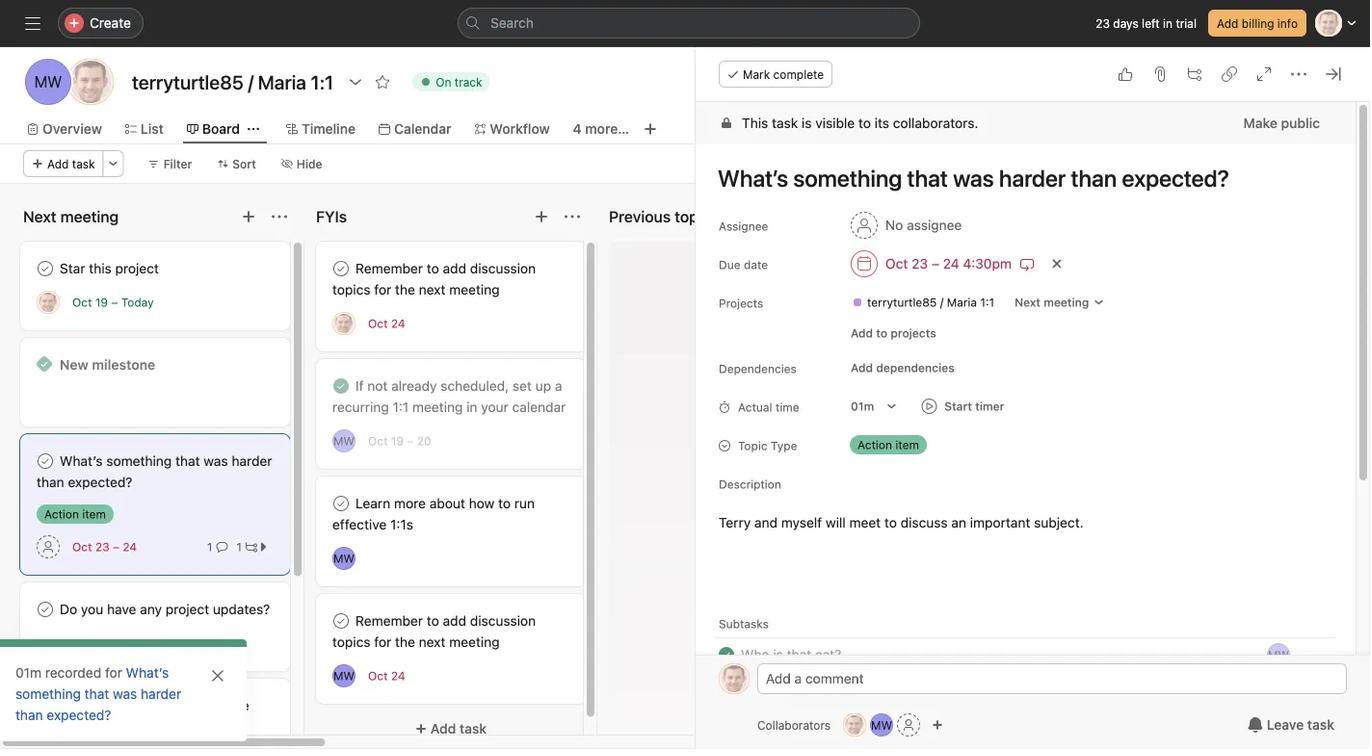 Task type: describe. For each thing, give the bounding box(es) containing it.
1 horizontal spatial was
[[204, 453, 228, 469]]

differently?
[[75, 719, 145, 735]]

calendar
[[512, 399, 566, 415]]

this
[[89, 261, 112, 277]]

oct 23 – 24 4:30pm
[[885, 256, 1012, 272]]

on track button
[[404, 68, 499, 95]]

myself
[[781, 515, 822, 531]]

terry and myself will meet to discuss an important subject.
[[719, 515, 1084, 531]]

0 vertical spatial than
[[37, 475, 64, 490]]

to inside button
[[876, 327, 887, 340]]

add dependencies button
[[842, 355, 963, 382]]

item inside 'dropdown button'
[[895, 438, 919, 452]]

search list box
[[458, 8, 920, 39]]

leave
[[1267, 717, 1304, 733]]

completed image for learn more about how to run effective 1:1s
[[330, 492, 353, 515]]

up
[[535, 378, 551, 394]]

previous topics
[[609, 208, 719, 226]]

due date
[[719, 258, 768, 272]]

01m for 01m recorded for
[[15, 665, 41, 681]]

add task image for fyis
[[534, 209, 549, 224]]

effective
[[332, 517, 387, 533]]

add tab image
[[643, 121, 658, 137]]

24 inside main content
[[943, 256, 959, 272]]

to inside the learn more about how to run effective 1:1s
[[498, 496, 511, 512]]

completed checkbox for remember to add discussion topics for the next meeting
[[330, 610, 353, 633]]

projects
[[891, 327, 936, 340]]

completed milestone image
[[37, 356, 52, 372]]

in inside if not already scheduled, set up a recurring 1:1 meeting in your calendar
[[466, 399, 477, 415]]

collaborators.
[[893, 115, 978, 131]]

date
[[744, 258, 768, 272]]

next
[[1015, 296, 1040, 309]]

add for mw
[[443, 613, 466, 629]]

topics for tt
[[332, 282, 370, 298]]

oct 24 button for mw
[[368, 670, 405, 683]]

remember for tt
[[356, 261, 423, 277]]

1 vertical spatial action
[[44, 508, 79, 521]]

tt up the completed milestone checkbox
[[41, 296, 55, 309]]

tt button up if
[[332, 312, 356, 335]]

tt right collaborators
[[847, 719, 862, 732]]

the for mw
[[395, 634, 415, 650]]

set
[[513, 378, 532, 394]]

tt button down subtasks
[[719, 664, 750, 695]]

oct for 24
[[72, 540, 92, 554]]

have
[[107, 602, 136, 618]]

leave task
[[1267, 717, 1334, 733]]

1:1s
[[390, 517, 413, 533]]

on
[[436, 75, 451, 89]]

next for mw
[[419, 634, 445, 650]]

4
[[573, 121, 582, 137]]

days
[[1113, 16, 1139, 30]]

19 for not
[[391, 435, 404, 448]]

no assignee
[[885, 217, 962, 233]]

make
[[1243, 115, 1277, 131]]

close details image
[[1326, 66, 1341, 82]]

filter button
[[139, 150, 201, 177]]

oct 24 button for tt
[[368, 317, 405, 330]]

1 horizontal spatial that
[[175, 453, 200, 469]]

important
[[970, 515, 1030, 531]]

tab actions image
[[248, 123, 259, 135]]

discuss
[[901, 515, 948, 531]]

add billing info
[[1217, 16, 1298, 30]]

0 likes. click to like this task image
[[1118, 66, 1133, 82]]

search button
[[458, 8, 920, 39]]

how
[[469, 496, 495, 512]]

1 vertical spatial was
[[113, 686, 137, 702]]

0 horizontal spatial item
[[82, 508, 106, 521]]

4 more… button
[[573, 119, 629, 140]]

tt up overview
[[81, 73, 100, 91]]

anything
[[110, 698, 163, 714]]

calendar link
[[379, 119, 451, 140]]

updates?
[[213, 602, 270, 618]]

terryturtle85 / maria 1:1 link
[[844, 293, 1002, 312]]

0 vertical spatial expected?
[[68, 475, 132, 490]]

billing
[[1242, 16, 1274, 30]]

filter
[[163, 157, 192, 171]]

– for 20
[[407, 435, 414, 448]]

1:1 inside main content
[[980, 296, 994, 309]]

what's something that was harder than expected? dialog
[[696, 47, 1370, 750]]

oct 24 for mw
[[368, 670, 405, 683]]

no
[[885, 217, 903, 233]]

start timer
[[944, 400, 1004, 413]]

trial
[[1176, 16, 1197, 30]]

leave task button
[[1235, 708, 1347, 743]]

0 vertical spatial what's something that was harder than expected?
[[37, 453, 272, 490]]

action inside 'dropdown button'
[[857, 438, 892, 452]]

oct 23 – 24
[[72, 540, 137, 554]]

add billing info button
[[1208, 10, 1306, 37]]

star this project
[[60, 261, 159, 277]]

add for add billing info button
[[1217, 16, 1238, 30]]

the for tt
[[395, 282, 415, 298]]

4 more…
[[573, 121, 629, 137]]

oct 24 for tt
[[368, 317, 405, 330]]

for for mw
[[374, 634, 391, 650]]

1 vertical spatial that
[[84, 686, 109, 702]]

create
[[90, 15, 131, 31]]

remember for mw
[[356, 613, 423, 629]]

we
[[167, 698, 185, 714]]

completed image for what's something that was harder than expected?
[[34, 450, 57, 473]]

description
[[719, 478, 781, 491]]

completed image for if not already scheduled, set up a recurring 1:1 meeting in your calendar
[[330, 375, 353, 398]]

make public
[[1243, 115, 1320, 131]]

oct for today
[[72, 296, 92, 309]]

full screen image
[[1256, 66, 1272, 82]]

0 horizontal spatial harder
[[141, 686, 181, 702]]

20
[[417, 435, 431, 448]]

– for – 24 4:30pm
[[932, 256, 939, 272]]

Task Name text field
[[705, 156, 1332, 200]]

expand sidebar image
[[25, 15, 40, 31]]

add task image for next meeting
[[241, 209, 256, 224]]

oct for 20
[[368, 435, 388, 448]]

01m recorded for
[[15, 665, 126, 681]]

terryturtle85
[[867, 296, 937, 309]]

you
[[81, 602, 103, 618]]

learn
[[356, 496, 390, 512]]

oct for – 24 4:30pm
[[885, 256, 908, 272]]

dependencies
[[876, 361, 954, 375]]

do you have any project updates?
[[60, 602, 270, 618]]

completed checkbox for project
[[34, 598, 57, 621]]

sort button
[[208, 150, 265, 177]]

0 vertical spatial what's
[[60, 453, 103, 469]]

hide button
[[272, 150, 331, 177]]

board
[[202, 121, 240, 137]]

1 horizontal spatial something
[[106, 453, 172, 469]]

left
[[1142, 16, 1160, 30]]

add dependencies
[[851, 361, 954, 375]]

1 horizontal spatial harder
[[232, 453, 272, 469]]

task for leave task button
[[1307, 717, 1334, 733]]

task for the bottommost add task button
[[460, 721, 487, 737]]

tt up the recurring
[[337, 317, 351, 330]]

doing
[[37, 719, 72, 735]]

completed image for remember to add discussion topics for the next meeting
[[330, 257, 353, 280]]

01m for 01m
[[851, 400, 874, 413]]

star
[[60, 261, 85, 277]]

completed image inside main content
[[715, 644, 738, 667]]

an
[[951, 515, 966, 531]]

visible
[[815, 115, 855, 131]]

1 1 button from the left
[[203, 538, 232, 557]]

– for 24
[[113, 540, 119, 554]]

completed checkbox inside main content
[[715, 644, 738, 667]]

0 horizontal spatial project
[[115, 261, 159, 277]]

add for tt
[[443, 261, 466, 277]]

no assignee button
[[842, 208, 971, 243]]

0 vertical spatial 23
[[1096, 16, 1110, 30]]

close image
[[210, 669, 225, 684]]

overview link
[[27, 119, 102, 140]]

23 days left in trial
[[1096, 16, 1197, 30]]

mark
[[743, 67, 770, 81]]

19 for this
[[95, 296, 108, 309]]

projects
[[719, 297, 763, 310]]



Task type: vqa. For each thing, say whether or not it's contained in the screenshot.
effective
yes



Task type: locate. For each thing, give the bounding box(es) containing it.
today
[[121, 296, 154, 309]]

add task for the bottommost add task button
[[431, 721, 487, 737]]

23 inside main content
[[912, 256, 928, 272]]

1 horizontal spatial completed image
[[330, 610, 353, 633]]

1 vertical spatial action item
[[44, 508, 106, 521]]

1 remember to add discussion topics for the next meeting from the top
[[332, 261, 536, 298]]

2 1 from the left
[[236, 540, 242, 554]]

add or remove collaborators image
[[932, 720, 943, 731]]

discussion
[[470, 261, 536, 277], [470, 613, 536, 629]]

there
[[74, 698, 106, 714]]

1 vertical spatial for
[[374, 634, 391, 650]]

0 horizontal spatial 23
[[95, 540, 109, 554]]

1 vertical spatial 1:1
[[393, 399, 409, 415]]

oct inside main content
[[885, 256, 908, 272]]

1 vertical spatial completed checkbox
[[330, 492, 353, 515]]

1 horizontal spatial more section actions image
[[565, 209, 580, 224]]

1 horizontal spatial 1
[[236, 540, 242, 554]]

add
[[443, 261, 466, 277], [443, 613, 466, 629]]

0 vertical spatial for
[[374, 282, 391, 298]]

2 more section actions image from the left
[[565, 209, 580, 224]]

timeline link
[[286, 119, 355, 140]]

sort
[[232, 157, 256, 171]]

something down 01m recorded for
[[15, 686, 81, 702]]

1 vertical spatial add task button
[[316, 712, 586, 747]]

for
[[374, 282, 391, 298], [374, 634, 391, 650], [105, 665, 122, 681]]

1 the from the top
[[395, 282, 415, 298]]

completed checkbox for should
[[34, 695, 57, 718]]

next for tt
[[419, 282, 445, 298]]

make public button
[[1231, 106, 1332, 141]]

should
[[188, 698, 230, 714]]

01m left recorded
[[15, 665, 41, 681]]

discussion for mw
[[470, 613, 536, 629]]

– for today
[[111, 296, 118, 309]]

1 horizontal spatial 01m
[[851, 400, 874, 413]]

recurring
[[332, 399, 389, 415]]

add to projects
[[851, 327, 936, 340]]

if
[[356, 378, 364, 394]]

more section actions image for next meeting
[[272, 209, 287, 224]]

1 vertical spatial project
[[165, 602, 209, 618]]

action down 01m dropdown button
[[857, 438, 892, 452]]

add task image down sort
[[241, 209, 256, 224]]

next meeting button
[[1006, 289, 1113, 316]]

1 horizontal spatial add task button
[[316, 712, 586, 747]]

0 vertical spatial add task button
[[23, 150, 104, 177]]

next meeting
[[23, 208, 119, 226]]

1 horizontal spatial item
[[895, 438, 919, 452]]

1 vertical spatial 19
[[391, 435, 404, 448]]

0 horizontal spatial action item
[[44, 508, 106, 521]]

action item up oct 23 – 24
[[44, 508, 106, 521]]

completed checkbox for if not already scheduled, set up a recurring 1:1 meeting in your calendar
[[330, 375, 353, 398]]

already
[[391, 378, 437, 394]]

more section actions image down '4'
[[565, 209, 580, 224]]

1 1 from the left
[[207, 540, 212, 554]]

action up oct 23 – 24
[[44, 508, 79, 521]]

start timer button
[[914, 393, 1012, 420]]

Completed milestone checkbox
[[37, 356, 52, 372]]

1 oct 24 from the top
[[368, 317, 405, 330]]

add to starred image
[[375, 74, 390, 90]]

mw inside what's something that was harder than expected? dialog
[[871, 719, 892, 732]]

1 horizontal spatial project
[[165, 602, 209, 618]]

completed image for remember to add discussion topics for the next meeting
[[330, 610, 353, 633]]

be
[[234, 698, 249, 714]]

info
[[1277, 16, 1298, 30]]

for for tt
[[374, 282, 391, 298]]

2 remember from the top
[[356, 613, 423, 629]]

0 horizontal spatial 19
[[95, 296, 108, 309]]

more
[[394, 496, 426, 512]]

0 vertical spatial add task
[[47, 157, 95, 171]]

add task for top add task button
[[47, 157, 95, 171]]

2 vertical spatial completed image
[[715, 644, 738, 667]]

run
[[514, 496, 535, 512]]

meet
[[849, 515, 881, 531]]

– left today
[[111, 296, 118, 309]]

1 button
[[203, 538, 232, 557], [232, 538, 274, 557]]

0 vertical spatial oct 24 button
[[368, 317, 405, 330]]

1 vertical spatial 01m
[[15, 665, 41, 681]]

more actions image
[[108, 158, 119, 170]]

19 left 20
[[391, 435, 404, 448]]

0 vertical spatial add
[[443, 261, 466, 277]]

2 add from the top
[[443, 613, 466, 629]]

0 horizontal spatial completed image
[[34, 257, 57, 280]]

1 vertical spatial harder
[[141, 686, 181, 702]]

1 horizontal spatial in
[[1163, 16, 1173, 30]]

2 1 button from the left
[[232, 538, 274, 557]]

2 next from the top
[[419, 634, 445, 650]]

remember to add discussion topics for the next meeting for mw
[[332, 613, 536, 650]]

1 vertical spatial what's
[[126, 665, 169, 681]]

0 horizontal spatial 1:1
[[393, 399, 409, 415]]

item
[[895, 438, 919, 452], [82, 508, 106, 521]]

– up have
[[113, 540, 119, 554]]

hide
[[297, 157, 322, 171]]

start
[[944, 400, 972, 413]]

2 oct 24 button from the top
[[368, 670, 405, 683]]

1 horizontal spatial action item
[[857, 438, 919, 452]]

more actions for this task image
[[1291, 66, 1306, 82]]

in right left
[[1163, 16, 1173, 30]]

this
[[742, 115, 768, 131]]

0 vertical spatial next
[[419, 282, 445, 298]]

1 vertical spatial something
[[15, 686, 81, 702]]

0 horizontal spatial in
[[466, 399, 477, 415]]

what's something that was harder than expected?
[[37, 453, 272, 490], [15, 665, 181, 724]]

remember to add discussion topics for the next meeting for tt
[[332, 261, 536, 298]]

0 vertical spatial that
[[175, 453, 200, 469]]

add
[[1217, 16, 1238, 30], [47, 157, 69, 171], [851, 327, 873, 340], [851, 361, 873, 375], [431, 721, 456, 737]]

topic
[[738, 439, 767, 453]]

completed image
[[330, 257, 353, 280], [330, 375, 353, 398], [34, 450, 57, 473], [330, 492, 353, 515], [34, 598, 57, 621], [34, 695, 57, 718]]

completed image
[[34, 257, 57, 280], [330, 610, 353, 633], [715, 644, 738, 667]]

1 next from the top
[[419, 282, 445, 298]]

completed image for do you have any project updates?
[[34, 598, 57, 621]]

add inside button
[[851, 327, 873, 340]]

4:30pm
[[963, 256, 1012, 272]]

0 horizontal spatial 1
[[207, 540, 212, 554]]

more section actions image left fyis
[[272, 209, 287, 224]]

1 vertical spatial expected?
[[47, 708, 111, 724]]

list link
[[125, 119, 164, 140]]

a
[[555, 378, 562, 394]]

completed checkbox for learn more about how to run effective 1:1s
[[330, 492, 353, 515]]

subtasks
[[719, 618, 769, 631]]

add subtask image
[[1187, 66, 1202, 82]]

meeting inside dropdown button
[[1044, 296, 1089, 309]]

in down scheduled,
[[466, 399, 477, 415]]

0 vertical spatial something
[[106, 453, 172, 469]]

0 horizontal spatial that
[[84, 686, 109, 702]]

2 vertical spatial 23
[[95, 540, 109, 554]]

what's up oct 23 – 24
[[60, 453, 103, 469]]

1 discussion from the top
[[470, 261, 536, 277]]

something up oct 23 – 24
[[106, 453, 172, 469]]

1 horizontal spatial add task image
[[534, 209, 549, 224]]

0 horizontal spatial add task
[[47, 157, 95, 171]]

0 vertical spatial project
[[115, 261, 159, 277]]

tt button down star
[[37, 291, 60, 314]]

1 oct 24 button from the top
[[368, 317, 405, 330]]

1 horizontal spatial 1:1
[[980, 296, 994, 309]]

what's
[[60, 453, 103, 469], [126, 665, 169, 681]]

attachments: add a file to this task, what's something that was harder than expected? image
[[1152, 66, 1168, 82]]

2 remember to add discussion topics for the next meeting from the top
[[332, 613, 536, 650]]

learn more about how to run effective 1:1s
[[332, 496, 535, 533]]

2 oct 24 from the top
[[368, 670, 405, 683]]

add inside 'button'
[[851, 361, 873, 375]]

3 completed checkbox from the top
[[330, 610, 353, 633]]

what's up anything
[[126, 665, 169, 681]]

tt
[[81, 73, 100, 91], [41, 296, 55, 309], [337, 317, 351, 330], [727, 672, 741, 686], [847, 719, 862, 732]]

item up oct 23 – 24
[[82, 508, 106, 521]]

0 vertical spatial in
[[1163, 16, 1173, 30]]

0 vertical spatial was
[[204, 453, 228, 469]]

0 horizontal spatial more section actions image
[[272, 209, 287, 224]]

23 down no assignee at the top
[[912, 256, 928, 272]]

19 down this
[[95, 296, 108, 309]]

mark complete
[[743, 67, 824, 81]]

1 horizontal spatial 19
[[391, 435, 404, 448]]

tt down subtasks
[[727, 672, 741, 686]]

0 vertical spatial 1:1
[[980, 296, 994, 309]]

action item button
[[842, 432, 958, 459]]

1 vertical spatial completed image
[[330, 610, 353, 633]]

0 vertical spatial the
[[395, 282, 415, 298]]

0 vertical spatial remember to add discussion topics for the next meeting
[[332, 261, 536, 298]]

any
[[140, 602, 162, 618]]

23 left days
[[1096, 16, 1110, 30]]

0 vertical spatial 01m
[[851, 400, 874, 413]]

0 vertical spatial topics
[[332, 282, 370, 298]]

show options image
[[348, 74, 363, 90]]

1 vertical spatial remember to add discussion topics for the next meeting
[[332, 613, 536, 650]]

completed checkbox for harder
[[34, 450, 57, 473]]

and
[[754, 515, 778, 531]]

2 topics from the top
[[332, 634, 370, 650]]

1 horizontal spatial add task
[[431, 721, 487, 737]]

1 vertical spatial item
[[82, 508, 106, 521]]

type
[[771, 439, 797, 453]]

task for top add task button
[[72, 157, 95, 171]]

Completed checkbox
[[34, 257, 57, 280], [330, 257, 353, 280], [34, 450, 57, 473], [34, 598, 57, 621], [715, 644, 738, 667], [34, 695, 57, 718]]

on track
[[436, 75, 482, 89]]

project right any on the bottom left of the page
[[165, 602, 209, 618]]

2 vertical spatial completed checkbox
[[330, 610, 353, 633]]

assignee
[[907, 217, 962, 233]]

0 comments. click to go to subtask details and comments image
[[1316, 647, 1331, 663]]

actual
[[738, 401, 772, 414]]

0 vertical spatial 19
[[95, 296, 108, 309]]

1 vertical spatial 23
[[912, 256, 928, 272]]

will
[[826, 515, 846, 531]]

01m up "action item" 'dropdown button'
[[851, 400, 874, 413]]

23 for oct 23 – 24 4:30pm
[[912, 256, 928, 272]]

0 vertical spatial completed checkbox
[[330, 375, 353, 398]]

1 horizontal spatial what's
[[126, 665, 169, 681]]

new
[[60, 357, 88, 373]]

0 vertical spatial harder
[[232, 453, 272, 469]]

add task image
[[241, 209, 256, 224], [534, 209, 549, 224]]

1:1 right maria
[[980, 296, 994, 309]]

item down 01m dropdown button
[[895, 438, 919, 452]]

harder
[[232, 453, 272, 469], [141, 686, 181, 702]]

1:1 inside if not already scheduled, set up a recurring 1:1 meeting in your calendar
[[393, 399, 409, 415]]

copy task link image
[[1222, 66, 1237, 82]]

that
[[175, 453, 200, 469], [84, 686, 109, 702]]

in
[[1163, 16, 1173, 30], [466, 399, 477, 415]]

completed image for is there anything we should be doing differently?
[[34, 695, 57, 718]]

completed checkbox for topics
[[330, 257, 353, 280]]

complete
[[773, 67, 824, 81]]

1 vertical spatial in
[[466, 399, 477, 415]]

2 the from the top
[[395, 634, 415, 650]]

23 for oct 23 – 24
[[95, 540, 109, 554]]

2 vertical spatial for
[[105, 665, 122, 681]]

task inside leave task button
[[1307, 717, 1334, 733]]

1 add from the top
[[443, 261, 466, 277]]

23
[[1096, 16, 1110, 30], [912, 256, 928, 272], [95, 540, 109, 554]]

discussion for tt
[[470, 261, 536, 277]]

2 horizontal spatial 23
[[1096, 16, 1110, 30]]

time
[[776, 401, 799, 414]]

1 up do you have any project updates?
[[207, 540, 212, 554]]

1 vertical spatial oct 24
[[368, 670, 405, 683]]

1 vertical spatial topics
[[332, 634, 370, 650]]

– left 20
[[407, 435, 414, 448]]

mw button
[[332, 430, 356, 453], [332, 547, 356, 570], [332, 665, 356, 688], [870, 714, 893, 737]]

– down assignee
[[932, 256, 939, 272]]

0 horizontal spatial add task image
[[241, 209, 256, 224]]

None text field
[[127, 65, 338, 99]]

01m inside dropdown button
[[851, 400, 874, 413]]

1 vertical spatial than
[[15, 708, 43, 724]]

meeting
[[449, 282, 500, 298], [1044, 296, 1089, 309], [412, 399, 463, 415], [449, 634, 500, 650]]

assignee
[[719, 220, 768, 233]]

oct
[[885, 256, 908, 272], [72, 296, 92, 309], [368, 317, 388, 330], [368, 435, 388, 448], [72, 540, 92, 554], [368, 670, 388, 683]]

1:1 down already on the bottom of page
[[393, 399, 409, 415]]

main content inside what's something that was harder than expected? dialog
[[696, 102, 1356, 750]]

0 vertical spatial discussion
[[470, 261, 536, 277]]

0 horizontal spatial was
[[113, 686, 137, 702]]

action item inside 'dropdown button'
[[857, 438, 919, 452]]

1 vertical spatial remember
[[356, 613, 423, 629]]

repeats image
[[1019, 256, 1035, 272]]

oct 19 – 20
[[368, 435, 431, 448]]

– inside main content
[[932, 256, 939, 272]]

task inside main content
[[772, 115, 798, 131]]

1 vertical spatial add
[[443, 613, 466, 629]]

terry
[[719, 515, 751, 531]]

completed image for star this project
[[34, 257, 57, 280]]

tt button right collaborators
[[843, 714, 866, 737]]

collaborators
[[757, 719, 831, 732]]

clear due date image
[[1051, 258, 1063, 270]]

23 up the you
[[95, 540, 109, 554]]

0 vertical spatial action item
[[857, 438, 919, 452]]

more section actions image for fyis
[[565, 209, 580, 224]]

2 discussion from the top
[[470, 613, 536, 629]]

workflow
[[490, 121, 550, 137]]

what's something that was harder than expected? link
[[15, 665, 181, 724]]

2 completed checkbox from the top
[[330, 492, 353, 515]]

01m
[[851, 400, 874, 413], [15, 665, 41, 681]]

action item down 01m dropdown button
[[857, 438, 919, 452]]

was
[[204, 453, 228, 469], [113, 686, 137, 702]]

add for add dependencies 'button' in the right of the page
[[851, 361, 873, 375]]

0 vertical spatial remember
[[356, 261, 423, 277]]

more section actions image
[[272, 209, 287, 224], [565, 209, 580, 224]]

0 vertical spatial item
[[895, 438, 919, 452]]

2 horizontal spatial completed image
[[715, 644, 738, 667]]

0 horizontal spatial 01m
[[15, 665, 41, 681]]

1 completed checkbox from the top
[[330, 375, 353, 398]]

add inside button
[[1217, 16, 1238, 30]]

1 horizontal spatial 23
[[912, 256, 928, 272]]

0 horizontal spatial action
[[44, 508, 79, 521]]

add for add to projects button
[[851, 327, 873, 340]]

add task image down workflow
[[534, 209, 549, 224]]

1 up updates?
[[236, 540, 242, 554]]

milestone
[[92, 357, 155, 373]]

main content
[[696, 102, 1356, 750]]

1 remember from the top
[[356, 261, 423, 277]]

timeline
[[302, 121, 355, 137]]

not
[[367, 378, 388, 394]]

1 vertical spatial oct 24 button
[[368, 670, 405, 683]]

is
[[60, 698, 70, 714]]

1 topics from the top
[[332, 282, 370, 298]]

1 vertical spatial discussion
[[470, 613, 536, 629]]

recorded
[[45, 665, 101, 681]]

0 vertical spatial oct 24
[[368, 317, 405, 330]]

1 vertical spatial the
[[395, 634, 415, 650]]

1 more section actions image from the left
[[272, 209, 287, 224]]

0 horizontal spatial add task button
[[23, 150, 104, 177]]

remember
[[356, 261, 423, 277], [356, 613, 423, 629]]

main content containing this task is visible to its collaborators.
[[696, 102, 1356, 750]]

2 add task image from the left
[[534, 209, 549, 224]]

Completed checkbox
[[330, 375, 353, 398], [330, 492, 353, 515], [330, 610, 353, 633]]

meeting inside if not already scheduled, set up a recurring 1:1 meeting in your calendar
[[412, 399, 463, 415]]

project up today
[[115, 261, 159, 277]]

1 vertical spatial add task
[[431, 721, 487, 737]]

topics
[[332, 282, 370, 298], [332, 634, 370, 650]]

0 horizontal spatial what's
[[60, 453, 103, 469]]

next meeting
[[1015, 296, 1089, 309]]

its
[[875, 115, 889, 131]]

action
[[857, 438, 892, 452], [44, 508, 79, 521]]

scheduled,
[[441, 378, 509, 394]]

1 add task image from the left
[[241, 209, 256, 224]]

topics for mw
[[332, 634, 370, 650]]

1 vertical spatial what's something that was harder than expected?
[[15, 665, 181, 724]]



